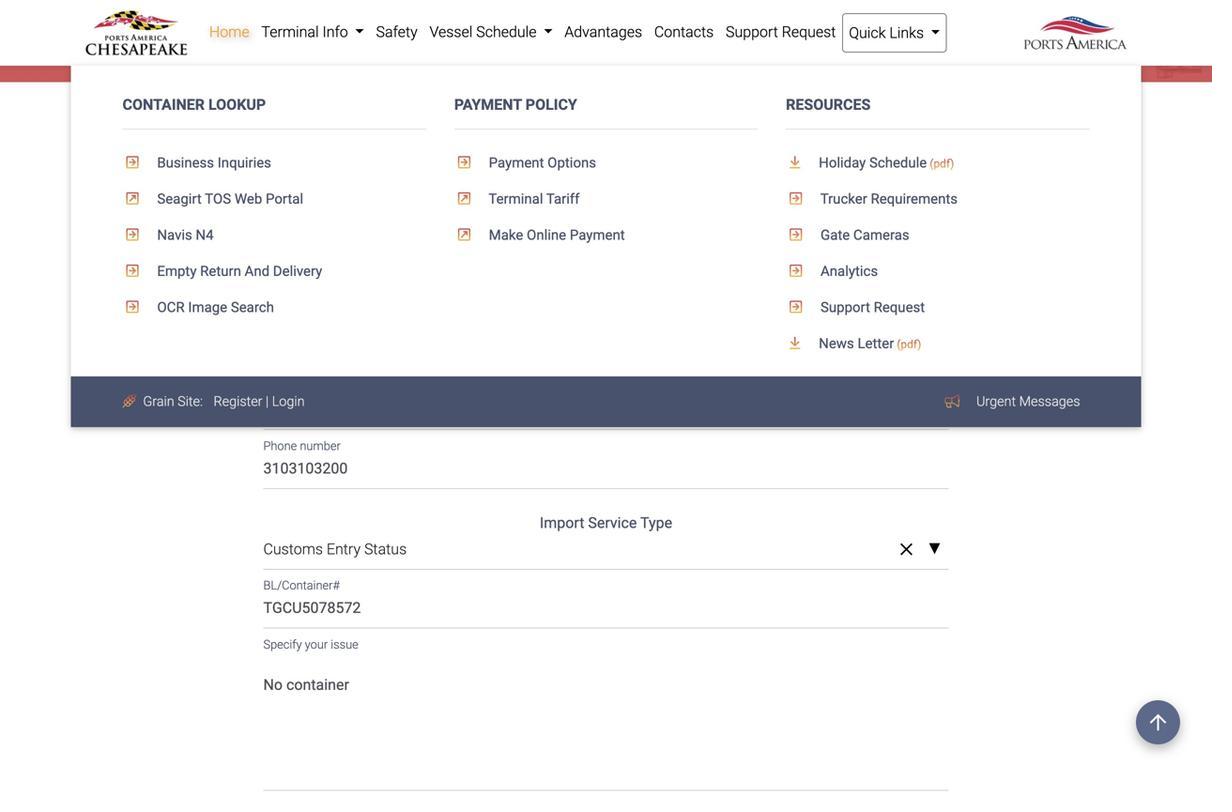 Task type: vqa. For each thing, say whether or not it's contained in the screenshot.
phone office image inside the 410.649.7773/70 link
no



Task type: describe. For each thing, give the bounding box(es) containing it.
go to top image
[[1137, 701, 1181, 745]]

0 vertical spatial request
[[782, 23, 836, 41]]

online
[[527, 227, 567, 243]]

0 horizontal spatial support
[[147, 119, 200, 137]]

analytics link
[[786, 253, 1090, 289]]

register link
[[214, 394, 263, 410]]

0 horizontal spatial home link
[[86, 117, 126, 139]]

▼
[[929, 542, 941, 557]]

cameras
[[854, 227, 910, 243]]

letter
[[858, 336, 894, 352]]

safety link
[[370, 13, 424, 51]]

2 vertical spatial payment
[[570, 227, 625, 243]]

vessel schedule
[[430, 23, 540, 41]]

✕
[[900, 540, 913, 560]]

analytics
[[817, 263, 878, 280]]

support request inside quick links element
[[817, 299, 925, 316]]

category
[[598, 168, 659, 186]]

register | login
[[214, 394, 305, 410]]

arrow to bottom image
[[786, 336, 816, 351]]

home for leftmost home link
[[86, 119, 126, 137]]

tos
[[205, 191, 231, 207]]

(pdf) for schedule
[[930, 158, 955, 171]]

container
[[123, 96, 205, 114]]

delivery
[[273, 263, 322, 280]]

make online payment
[[486, 227, 625, 243]]

news letter (pdf)
[[816, 336, 922, 352]]

policy
[[526, 96, 577, 114]]

seagirt tos web portal
[[154, 191, 303, 207]]

payment for payment policy
[[454, 96, 522, 114]]

business inquiries
[[154, 155, 271, 171]]

bullhorn image
[[945, 395, 964, 409]]

0 vertical spatial support request
[[726, 23, 836, 41]]

make
[[489, 227, 523, 243]]

ocr image search link
[[123, 289, 426, 326]]

phone number
[[263, 439, 341, 453]]

grain site:
[[143, 394, 203, 410]]

number
[[300, 439, 341, 453]]

business inquiries link
[[123, 145, 426, 181]]

tariff
[[547, 191, 580, 207]]

make online payment link
[[454, 217, 758, 253]]

ticket category import
[[263, 168, 659, 212]]

quick links
[[849, 24, 928, 42]]

(pdf) for letter
[[897, 338, 922, 351]]

terminal tariff
[[486, 191, 580, 207]]

holiday
[[819, 155, 866, 171]]

n4
[[196, 227, 214, 243]]

image
[[188, 299, 227, 316]]

trucker requirements
[[817, 191, 958, 207]]

urgent messages
[[977, 394, 1081, 410]]

terminal for terminal info
[[262, 23, 319, 41]]

0 vertical spatial support
[[726, 23, 779, 41]]

arrow to bottom image
[[786, 156, 816, 170]]

gate cameras
[[817, 227, 910, 243]]

news
[[819, 336, 855, 352]]

trucker
[[821, 191, 868, 207]]

requirements
[[871, 191, 958, 207]]

terminal info link
[[256, 13, 370, 51]]

ocr
[[157, 299, 185, 316]]

vessel
[[430, 23, 473, 41]]

contacts link
[[649, 13, 720, 51]]

customs
[[263, 540, 323, 558]]

Specify your issue text field
[[263, 651, 949, 791]]

container lookup
[[123, 96, 266, 114]]

messages
[[1020, 394, 1081, 410]]

specify your issue
[[263, 638, 359, 652]]

1 vertical spatial import
[[540, 514, 585, 532]]

payment policy
[[454, 96, 577, 114]]

seagirt tos web portal link
[[123, 181, 426, 217]]

urgent
[[977, 394, 1016, 410]]

0 vertical spatial support request link
[[720, 13, 842, 51]]

empty return and delivery
[[154, 263, 322, 280]]

quick links element
[[71, 66, 1142, 427]]

specify
[[263, 638, 302, 652]]

gate
[[821, 227, 850, 243]]

wheat image
[[123, 395, 140, 409]]

seagirt
[[157, 191, 202, 207]]



Task type: locate. For each thing, give the bounding box(es) containing it.
lookup
[[208, 96, 266, 114]]

0 vertical spatial payment
[[454, 96, 522, 114]]

login
[[272, 394, 305, 410]]

links
[[890, 24, 924, 42]]

0 horizontal spatial home
[[86, 119, 126, 137]]

1 vertical spatial payment
[[489, 155, 544, 171]]

and
[[245, 263, 270, 280]]

0 horizontal spatial request
[[782, 23, 836, 41]]

1 vertical spatial request
[[874, 299, 925, 316]]

0 vertical spatial home link
[[203, 13, 256, 51]]

(pdf) up trucker requirements link
[[930, 158, 955, 171]]

support request left the quick
[[726, 23, 836, 41]]

home link up the lookup
[[203, 13, 256, 51]]

business
[[157, 155, 214, 171]]

schedule
[[476, 23, 537, 41], [870, 155, 927, 171]]

0 vertical spatial schedule
[[476, 23, 537, 41]]

schedule right the 'vessel'
[[476, 23, 537, 41]]

1 vertical spatial home link
[[86, 117, 126, 139]]

1 vertical spatial schedule
[[870, 155, 927, 171]]

0 vertical spatial import
[[263, 194, 308, 212]]

terminal left info
[[262, 23, 319, 41]]

request inside quick links element
[[874, 299, 925, 316]]

issue
[[331, 638, 359, 652]]

status
[[364, 540, 407, 558]]

0 vertical spatial home
[[209, 23, 249, 41]]

request
[[782, 23, 836, 41], [874, 299, 925, 316]]

1 vertical spatial (pdf)
[[897, 338, 922, 351]]

quick links link
[[842, 13, 947, 53]]

support request link left the quick
[[720, 13, 842, 51]]

1 horizontal spatial (pdf)
[[930, 158, 955, 171]]

quick
[[849, 24, 886, 42]]

support request link up letter
[[786, 289, 1090, 326]]

phone
[[263, 439, 297, 453]]

payment for payment options
[[489, 155, 544, 171]]

1 vertical spatial support
[[147, 119, 200, 137]]

home link
[[203, 13, 256, 51], [86, 117, 126, 139]]

support right contacts
[[726, 23, 779, 41]]

None text field
[[263, 335, 949, 372], [263, 394, 949, 430], [263, 335, 949, 372], [263, 394, 949, 430]]

navis
[[157, 227, 192, 243]]

schedule for holiday
[[870, 155, 927, 171]]

(pdf) inside news letter (pdf)
[[897, 338, 922, 351]]

terminal info
[[262, 23, 352, 41]]

service
[[588, 514, 637, 532]]

|
[[266, 394, 269, 410]]

payment down terminal tariff link
[[570, 227, 625, 243]]

payment options
[[486, 155, 596, 171]]

import up navis n4 link
[[263, 194, 308, 212]]

vessel schedule link
[[424, 13, 559, 51]]

import service type
[[540, 514, 673, 532]]

home up the lookup
[[209, 23, 249, 41]]

1 horizontal spatial home
[[209, 23, 249, 41]]

request left the quick
[[782, 23, 836, 41]]

empty return and delivery link
[[123, 253, 426, 289]]

payment up the terminal tariff
[[489, 155, 544, 171]]

home
[[209, 23, 249, 41], [86, 119, 126, 137]]

portal
[[266, 191, 303, 207]]

site:
[[178, 394, 203, 410]]

home link down container
[[86, 117, 126, 139]]

web
[[235, 191, 262, 207]]

None email field
[[263, 246, 949, 283]]

info
[[323, 23, 348, 41]]

1 vertical spatial support request link
[[786, 289, 1090, 326]]

navis n4 link
[[123, 217, 426, 253]]

inquiries
[[218, 155, 271, 171]]

support request
[[726, 23, 836, 41], [817, 299, 925, 316]]

ocr image search
[[154, 299, 274, 316]]

type
[[641, 514, 673, 532]]

0 horizontal spatial (pdf)
[[897, 338, 922, 351]]

0 horizontal spatial schedule
[[476, 23, 537, 41]]

terminal inside quick links element
[[489, 191, 543, 207]]

1 horizontal spatial support
[[726, 23, 779, 41]]

terminal tariff link
[[454, 181, 758, 217]]

urgent messages link
[[967, 384, 1090, 419]]

login link
[[272, 394, 305, 410]]

advantages link
[[559, 13, 649, 51]]

1 vertical spatial home
[[86, 119, 126, 137]]

0 vertical spatial terminal
[[262, 23, 319, 41]]

support down container
[[147, 119, 200, 137]]

gate cameras link
[[786, 217, 1090, 253]]

import
[[263, 194, 308, 212], [540, 514, 585, 532]]

grain
[[143, 394, 174, 410]]

search
[[231, 299, 274, 316]]

safety
[[376, 23, 418, 41]]

support down analytics at right top
[[821, 299, 871, 316]]

entry
[[327, 540, 361, 558]]

Phone number text field
[[263, 453, 949, 489]]

import inside ticket category import
[[263, 194, 308, 212]]

0 vertical spatial (pdf)
[[930, 158, 955, 171]]

empty
[[157, 263, 197, 280]]

trucker requirements link
[[786, 181, 1090, 217]]

terminal up the make
[[489, 191, 543, 207]]

schedule up trucker requirements
[[870, 155, 927, 171]]

bl/container#
[[263, 579, 340, 593]]

home for the right home link
[[209, 23, 249, 41]]

options
[[548, 155, 596, 171]]

1 vertical spatial support request
[[817, 299, 925, 316]]

payment options link
[[454, 145, 758, 181]]

1 horizontal spatial import
[[540, 514, 585, 532]]

1 vertical spatial terminal
[[489, 191, 543, 207]]

payment left policy at the left of the page
[[454, 96, 522, 114]]

(pdf) right letter
[[897, 338, 922, 351]]

schedule for vessel
[[476, 23, 537, 41]]

import left service
[[540, 514, 585, 532]]

1 horizontal spatial request
[[874, 299, 925, 316]]

contacts
[[655, 23, 714, 41]]

customs entry status
[[263, 540, 407, 558]]

payment inside "link"
[[489, 155, 544, 171]]

2 horizontal spatial support
[[821, 299, 871, 316]]

your
[[305, 638, 328, 652]]

support request up news letter (pdf)
[[817, 299, 925, 316]]

register
[[214, 394, 263, 410]]

navis n4
[[154, 227, 214, 243]]

0 horizontal spatial import
[[263, 194, 308, 212]]

request up letter
[[874, 299, 925, 316]]

2 vertical spatial support
[[821, 299, 871, 316]]

schedule inside quick links element
[[870, 155, 927, 171]]

return
[[200, 263, 241, 280]]

(pdf) inside holiday schedule (pdf)
[[930, 158, 955, 171]]

1 horizontal spatial terminal
[[489, 191, 543, 207]]

ticket
[[554, 168, 595, 186]]

support inside quick links element
[[821, 299, 871, 316]]

advantages
[[565, 23, 643, 41]]

resources
[[786, 96, 871, 114]]

1 horizontal spatial schedule
[[870, 155, 927, 171]]

BL/Container# text field
[[263, 592, 949, 629]]

terminal for terminal tariff
[[489, 191, 543, 207]]

home down container
[[86, 119, 126, 137]]

holiday schedule (pdf)
[[816, 155, 955, 171]]

1 horizontal spatial home link
[[203, 13, 256, 51]]

support request link
[[720, 13, 842, 51], [786, 289, 1090, 326]]

0 horizontal spatial terminal
[[262, 23, 319, 41]]



